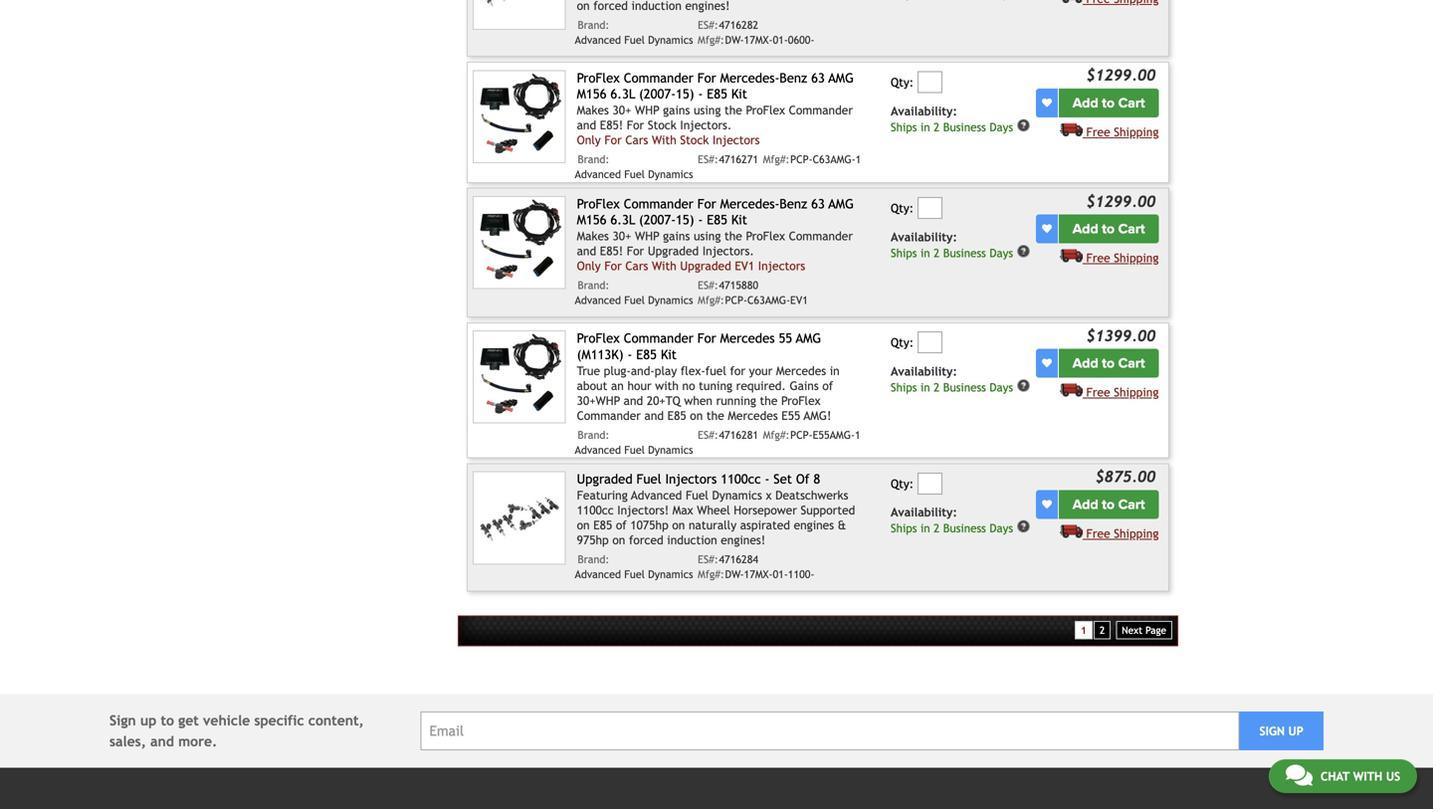 Task type: vqa. For each thing, say whether or not it's contained in the screenshot.
right or
no



Task type: locate. For each thing, give the bounding box(es) containing it.
availability: ships in 2 business days for makes 30+ whp gains using the proflex commander and e85! for upgraded injectors.
[[891, 230, 1013, 260]]

1 vertical spatial 1
[[855, 429, 861, 441]]

1 vertical spatial with
[[652, 259, 677, 273]]

injectors. for proflex commander for mercedes-benz 63 amg m156 6.3l (2007-15) - e85 kit makes 30+ whp gains using the proflex commander and e85! for stock injectors. only for cars with stock injectors brand: advanced fuel dynamics es#: 4716271 mfg#: pcp-c63amg-1
[[680, 118, 732, 132]]

1 qty: from the top
[[891, 75, 914, 89]]

63 inside proflex commander for mercedes-benz 63 amg m156 6.3l (2007-15) - e85 kit makes 30+ whp gains using the proflex commander and e85! for stock injectors. only for cars with stock injectors brand: advanced fuel dynamics es#: 4716271 mfg#: pcp-c63amg-1
[[811, 70, 825, 85]]

None text field
[[918, 332, 942, 354]]

using for proflex commander for mercedes-benz 63 amg m156 6.3l (2007-15) - e85 kit makes 30+ whp gains using the proflex commander and e85! for stock injectors. only for cars with stock injectors brand: advanced fuel dynamics es#: 4716271 mfg#: pcp-c63amg-1
[[694, 103, 721, 117]]

2 $1299.00 from the top
[[1086, 192, 1156, 210]]

1 business from the top
[[943, 120, 986, 134]]

free shipping image for $1399.00
[[1060, 383, 1083, 397]]

ev1 up "4715880"
[[735, 259, 755, 273]]

1 vertical spatial 6.3l
[[611, 212, 635, 228]]

2 only from the top
[[577, 259, 601, 273]]

1 vertical spatial 15)
[[676, 212, 694, 228]]

es#: inside "upgraded fuel injectors 1100cc - set of 8 featuring advanced fuel dynamics x deatschwerks 1100cc injectors! max wheel horsepower supported on e85 of 1075hp on naturally aspirated engines & 975hp on forced induction engines! brand: advanced fuel dynamics es#: 4716284 mfg#: dw-17mx-01-1100-"
[[698, 553, 718, 566]]

15)
[[676, 86, 694, 102], [676, 212, 694, 228]]

0 vertical spatial stock
[[648, 118, 677, 132]]

- left set
[[765, 471, 770, 487]]

dynamics inside proflex commander for mercedes-benz 63 amg m156 6.3l (2007-15) - e85 kit makes 30+ whp gains using the proflex commander and e85! for stock injectors. only for cars with stock injectors brand: advanced fuel dynamics es#: 4716271 mfg#: pcp-c63amg-1
[[648, 168, 693, 181]]

mfg#: down "4715880"
[[698, 294, 725, 307]]

1 vertical spatial whp
[[635, 229, 660, 243]]

0 vertical spatial free shipping image
[[1060, 0, 1083, 3]]

1 vertical spatial injectors
[[758, 259, 806, 273]]

0 vertical spatial ev1
[[735, 259, 755, 273]]

0 horizontal spatial sign
[[109, 713, 136, 729]]

m156
[[577, 86, 607, 102], [577, 212, 607, 228]]

cars
[[625, 133, 648, 147], [625, 259, 648, 273]]

brand: right the es#4716271 - pcp-c63amg-1 - proflex commander for mercedes-benz 63 amg m156 6.3l (2007-15) - e85 kit - makes 30+ whp gains using the proflex commander and e85! for stock injectors. -  advanced fuel dynamics - mercedes benz image
[[578, 153, 610, 166]]

for inside proflex commander for mercedes 55 amg (m113k) - e85 kit true plug-and-play flex-fuel for your mercedes in about an hour with no tuning required. gains of 30+whp and 20+tq when running the proflex commander and e85 on the mercedes e55 amg! brand: advanced fuel dynamics es#: 4716281 mfg#: pcp-e55amg-1
[[698, 331, 716, 346]]

and inside proflex commander for mercedes-benz 63 amg m156 6.3l (2007-15) - e85 kit makes 30+ whp gains using the proflex commander and e85! for stock injectors. only for cars with stock injectors brand: advanced fuel dynamics es#: 4716271 mfg#: pcp-c63amg-1
[[577, 118, 596, 132]]

3 days from the top
[[990, 381, 1013, 394]]

1 vertical spatial e85!
[[600, 244, 623, 258]]

es#: down induction
[[698, 553, 718, 566]]

to inside sign up to get vehicle specific content, sales, and more.
[[161, 713, 174, 729]]

mercedes- inside proflex commander for mercedes-benz 63 amg m156 6.3l (2007-15) - e85 kit makes 30+ whp gains using the proflex commander and e85! for stock injectors. only for cars with stock injectors brand: advanced fuel dynamics es#: 4716271 mfg#: pcp-c63amg-1
[[720, 70, 780, 85]]

shipping
[[1114, 125, 1159, 139], [1114, 251, 1159, 265], [1114, 385, 1159, 399], [1114, 526, 1159, 540]]

upgraded up featuring
[[577, 471, 633, 487]]

for
[[730, 364, 746, 378]]

- inside proflex commander for mercedes-benz 63 amg m156 6.3l (2007-15) - e85 kit makes 30+ whp gains using the proflex commander and e85! for stock injectors. only for cars with stock injectors brand: advanced fuel dynamics es#: 4716271 mfg#: pcp-c63amg-1
[[698, 86, 703, 102]]

advanced inside proflex commander for mercedes-benz 63 amg m156 6.3l (2007-15) - e85 kit makes 30+ whp gains using the proflex commander and e85! for stock injectors. only for cars with stock injectors brand: advanced fuel dynamics es#: 4716271 mfg#: pcp-c63amg-1
[[575, 168, 621, 181]]

cart
[[1118, 94, 1145, 111], [1118, 220, 1145, 237], [1118, 355, 1145, 372], [1118, 496, 1145, 513]]

only for proflex commander for mercedes-benz 63 amg m156 6.3l (2007-15) - e85 kit makes 30+ whp gains using the proflex commander and e85! for stock injectors. only for cars with stock injectors brand: advanced fuel dynamics es#: 4716271 mfg#: pcp-c63amg-1
[[577, 133, 601, 147]]

1100-
[[788, 568, 815, 581]]

0 vertical spatial pcp-
[[790, 153, 813, 166]]

add to wish list image for $875.00
[[1042, 499, 1052, 509]]

brand: inside proflex commander for mercedes-benz 63 amg m156 6.3l (2007-15) - e85 kit makes 30+ whp gains using the proflex commander and e85! for stock injectors. only for cars with stock injectors brand: advanced fuel dynamics es#: 4716271 mfg#: pcp-c63amg-1
[[578, 153, 610, 166]]

mfg#: right 4716271
[[763, 153, 790, 166]]

m156 inside proflex commander for mercedes-benz 63 amg m156 6.3l (2007-15) - e85 kit makes 30+ whp gains using the proflex commander and e85! for upgraded injectors. only for cars with upgraded ev1 injectors brand: advanced fuel dynamics es#: 4715880 mfg#: pcp-c63amg-ev1
[[577, 212, 607, 228]]

with inside proflex commander for mercedes-benz 63 amg m156 6.3l (2007-15) - e85 kit makes 30+ whp gains using the proflex commander and e85! for stock injectors. only for cars with stock injectors brand: advanced fuel dynamics es#: 4716271 mfg#: pcp-c63amg-1
[[652, 133, 677, 147]]

2 for true plug-and-play flex-fuel for your mercedes in about an hour with no tuning required. gains of 30+whp and 20+tq when running the proflex commander and e85 on the mercedes e55 amg!
[[934, 381, 940, 394]]

benz inside proflex commander for mercedes-benz 63 amg m156 6.3l (2007-15) - e85 kit makes 30+ whp gains using the proflex commander and e85! for stock injectors. only for cars with stock injectors brand: advanced fuel dynamics es#: 4716271 mfg#: pcp-c63amg-1
[[780, 70, 807, 85]]

add to cart for makes 30+ whp gains using the proflex commander and e85! for upgraded injectors.
[[1073, 220, 1145, 237]]

(2007-
[[639, 86, 676, 102], [639, 212, 676, 228]]

free shipping image
[[1060, 0, 1083, 3], [1060, 248, 1083, 262], [1060, 524, 1083, 538]]

0 vertical spatial injectors
[[713, 133, 760, 147]]

m156 right es#4715880 - pcp-c63amg-ev1 - proflex commander for mercedes-benz 63 amg m156 6.3l (2007-15) - e85 kit - makes 30+ whp gains using the proflex commander and e85! for upgraded injectors. -  advanced fuel dynamics - mercedes benz image
[[577, 212, 607, 228]]

4 shipping from the top
[[1114, 526, 1159, 540]]

4 availability: ships in 2 business days from the top
[[891, 505, 1013, 535]]

0 horizontal spatial c63amg-
[[748, 294, 790, 307]]

63 for proflex commander for mercedes-benz 63 amg m156 6.3l (2007-15) - e85 kit makes 30+ whp gains using the proflex commander and e85! for upgraded injectors. only for cars with upgraded ev1 injectors brand: advanced fuel dynamics es#: 4715880 mfg#: pcp-c63amg-ev1
[[811, 196, 825, 211]]

cars inside proflex commander for mercedes-benz 63 amg m156 6.3l (2007-15) - e85 kit makes 30+ whp gains using the proflex commander and e85! for upgraded injectors. only for cars with upgraded ev1 injectors brand: advanced fuel dynamics es#: 4715880 mfg#: pcp-c63amg-ev1
[[625, 259, 648, 273]]

2 m156 from the top
[[577, 212, 607, 228]]

e85 up the "975hp" on the bottom of the page
[[593, 518, 612, 532]]

fuel
[[624, 34, 645, 46], [624, 168, 645, 181], [624, 294, 645, 307], [624, 444, 645, 456], [637, 471, 661, 487], [686, 488, 709, 502], [624, 568, 645, 581]]

next page
[[1122, 625, 1167, 636]]

1 free shipping from the top
[[1087, 125, 1159, 139]]

proflex up 4716271
[[746, 103, 785, 117]]

1 horizontal spatial 1100cc
[[721, 471, 761, 487]]

0 vertical spatial add to wish list image
[[1042, 98, 1052, 108]]

1 vertical spatial proflex commander for mercedes-benz 63 amg m156 6.3l (2007-15) - e85 kit link
[[577, 196, 854, 228]]

advanced inside proflex commander for mercedes 55 amg (m113k) - e85 kit true plug-and-play flex-fuel for your mercedes in about an hour with no tuning required. gains of 30+whp and 20+tq when running the proflex commander and e85 on the mercedes e55 amg! brand: advanced fuel dynamics es#: 4716281 mfg#: pcp-e55amg-1
[[575, 444, 621, 456]]

17mx- down '4716284'
[[744, 568, 773, 581]]

amg inside proflex commander for mercedes-benz 63 amg m156 6.3l (2007-15) - e85 kit makes 30+ whp gains using the proflex commander and e85! for upgraded injectors. only for cars with upgraded ev1 injectors brand: advanced fuel dynamics es#: 4715880 mfg#: pcp-c63amg-ev1
[[829, 196, 854, 211]]

sign
[[109, 713, 136, 729], [1260, 724, 1285, 738]]

1 (2007- from the top
[[639, 86, 676, 102]]

the down when on the left
[[707, 408, 724, 422]]

mercedes- inside proflex commander for mercedes-benz 63 amg m156 6.3l (2007-15) - e85 kit makes 30+ whp gains using the proflex commander and e85! for upgraded injectors. only for cars with upgraded ev1 injectors brand: advanced fuel dynamics es#: 4715880 mfg#: pcp-c63amg-ev1
[[720, 196, 780, 211]]

injectors up max
[[665, 471, 717, 487]]

pcp- down e55
[[790, 429, 813, 441]]

question sign image
[[1017, 118, 1031, 132], [1017, 244, 1031, 258], [1017, 520, 1031, 534]]

es#: inside proflex commander for mercedes 55 amg (m113k) - e85 kit true plug-and-play flex-fuel for your mercedes in about an hour with no tuning required. gains of 30+whp and 20+tq when running the proflex commander and e85 on the mercedes e55 amg! brand: advanced fuel dynamics es#: 4716281 mfg#: pcp-e55amg-1
[[698, 429, 718, 441]]

in
[[921, 120, 930, 134], [921, 246, 930, 260], [830, 364, 840, 378], [921, 381, 930, 394], [921, 522, 930, 535]]

1 vertical spatial free shipping image
[[1060, 248, 1083, 262]]

1 vertical spatial (2007-
[[639, 212, 676, 228]]

es#4716271 - pcp-c63amg-1 - proflex commander for mercedes-benz 63 amg m156 6.3l (2007-15) - e85 kit - makes 30+ whp gains using the proflex commander and e85! for stock injectors. -  advanced fuel dynamics - mercedes benz image
[[473, 70, 566, 163]]

mfg#: down "4716282"
[[698, 34, 725, 46]]

2
[[934, 120, 940, 134], [934, 246, 940, 260], [934, 381, 940, 394], [934, 522, 940, 535], [1100, 625, 1105, 636]]

4716271
[[719, 153, 759, 166]]

0 vertical spatial 1100cc
[[721, 471, 761, 487]]

1 vertical spatial 30+
[[613, 229, 631, 243]]

0 vertical spatial injectors.
[[680, 118, 732, 132]]

add to wish list image
[[1042, 224, 1052, 234], [1042, 358, 1052, 368]]

4716284
[[719, 553, 759, 566]]

2 with from the top
[[652, 259, 677, 273]]

cart for makes 30+ whp gains using the proflex commander and e85! for stock injectors.
[[1118, 94, 1145, 111]]

0 vertical spatial c63amg-
[[813, 153, 856, 166]]

1 free from the top
[[1087, 125, 1110, 139]]

3 add to cart button from the top
[[1059, 349, 1159, 378]]

2 17mx- from the top
[[744, 568, 773, 581]]

0 horizontal spatial with
[[655, 379, 679, 392]]

1 vertical spatial 1100cc
[[577, 503, 614, 517]]

0 vertical spatial add to wish list image
[[1042, 224, 1052, 234]]

the up 4716271
[[725, 103, 742, 117]]

0 vertical spatial gains
[[663, 103, 690, 117]]

and right es#4715880 - pcp-c63amg-ev1 - proflex commander for mercedes-benz 63 amg m156 6.3l (2007-15) - e85 kit - makes 30+ whp gains using the proflex commander and e85! for upgraded injectors. -  advanced fuel dynamics - mercedes benz image
[[577, 244, 596, 258]]

business for makes 30+ whp gains using the proflex commander and e85! for upgraded injectors.
[[943, 246, 986, 260]]

gains
[[790, 379, 819, 392]]

question sign image
[[1017, 379, 1031, 393]]

2 vertical spatial kit
[[661, 347, 677, 362]]

for
[[698, 70, 716, 85], [627, 118, 644, 132], [605, 133, 622, 147], [698, 196, 716, 211], [627, 244, 644, 258], [605, 259, 622, 273], [698, 331, 716, 346]]

63 inside proflex commander for mercedes-benz 63 amg m156 6.3l (2007-15) - e85 kit makes 30+ whp gains using the proflex commander and e85! for upgraded injectors. only for cars with upgraded ev1 injectors brand: advanced fuel dynamics es#: 4715880 mfg#: pcp-c63amg-ev1
[[811, 196, 825, 211]]

2 free shipping image from the top
[[1060, 383, 1083, 397]]

mercedes down running
[[728, 408, 778, 422]]

0 vertical spatial 1
[[856, 153, 861, 166]]

1 vertical spatial add to wish list image
[[1042, 358, 1052, 368]]

17mx-
[[744, 34, 773, 46], [744, 568, 773, 581]]

30+
[[613, 103, 631, 117], [613, 229, 631, 243]]

1 vertical spatial free shipping image
[[1060, 383, 1083, 397]]

1 vertical spatial 17mx-
[[744, 568, 773, 581]]

1 horizontal spatial with
[[1353, 769, 1383, 783]]

- inside proflex commander for mercedes 55 amg (m113k) - e85 kit true plug-and-play flex-fuel for your mercedes in about an hour with no tuning required. gains of 30+whp and 20+tq when running the proflex commander and e85 on the mercedes e55 amg! brand: advanced fuel dynamics es#: 4716281 mfg#: pcp-e55amg-1
[[628, 347, 632, 362]]

3 cart from the top
[[1118, 355, 1145, 372]]

add for makes 30+ whp gains using the proflex commander and e85! for stock injectors.
[[1073, 94, 1099, 111]]

fuel
[[706, 364, 727, 378]]

2 free shipping image from the top
[[1060, 248, 1083, 262]]

specific
[[254, 713, 304, 729]]

2 vertical spatial 1
[[1081, 625, 1087, 636]]

01-
[[773, 34, 788, 46], [773, 568, 788, 581]]

1 with from the top
[[652, 133, 677, 147]]

4 free from the top
[[1087, 526, 1110, 540]]

e85! inside proflex commander for mercedes-benz 63 amg m156 6.3l (2007-15) - e85 kit makes 30+ whp gains using the proflex commander and e85! for stock injectors. only for cars with stock injectors brand: advanced fuel dynamics es#: 4716271 mfg#: pcp-c63amg-1
[[600, 118, 623, 132]]

1 vertical spatial stock
[[680, 133, 709, 147]]

30+whp
[[577, 393, 620, 407]]

2 vertical spatial injectors
[[665, 471, 717, 487]]

2 brand: from the top
[[578, 153, 610, 166]]

injectors.
[[680, 118, 732, 132], [703, 244, 754, 258]]

4 availability: from the top
[[891, 505, 957, 519]]

5 es#: from the top
[[698, 553, 718, 566]]

30+ inside proflex commander for mercedes-benz 63 amg m156 6.3l (2007-15) - e85 kit makes 30+ whp gains using the proflex commander and e85! for upgraded injectors. only for cars with upgraded ev1 injectors brand: advanced fuel dynamics es#: 4715880 mfg#: pcp-c63amg-ev1
[[613, 229, 631, 243]]

0 vertical spatial mercedes-
[[720, 70, 780, 85]]

1 horizontal spatial stock
[[680, 133, 709, 147]]

(2007- inside proflex commander for mercedes-benz 63 amg m156 6.3l (2007-15) - e85 kit makes 30+ whp gains using the proflex commander and e85! for stock injectors. only for cars with stock injectors brand: advanced fuel dynamics es#: 4716271 mfg#: pcp-c63amg-1
[[639, 86, 676, 102]]

c63amg-
[[813, 153, 856, 166], [748, 294, 790, 307]]

free for featuring advanced fuel dynamics x deatschwerks 1100cc injectors! max wheel horsepower supported on e85 of 1075hp on naturally aspirated engines & 975hp on forced induction engines!
[[1087, 526, 1110, 540]]

1 add to cart from the top
[[1073, 94, 1145, 111]]

1 vertical spatial dw-
[[725, 568, 744, 581]]

ships for featuring advanced fuel dynamics x deatschwerks 1100cc injectors! max wheel horsepower supported on e85 of 1075hp on naturally aspirated engines & 975hp on forced induction engines!
[[891, 522, 917, 535]]

4 add from the top
[[1073, 496, 1099, 513]]

up inside sign up button
[[1289, 724, 1304, 738]]

c63amg- right 4716271
[[813, 153, 856, 166]]

2 makes from the top
[[577, 229, 609, 243]]

availability: ships in 2 business days
[[891, 104, 1013, 134], [891, 230, 1013, 260], [891, 364, 1013, 394], [891, 505, 1013, 535]]

brand: down the 30+whp
[[578, 429, 610, 441]]

17mx- down "4716282"
[[744, 34, 773, 46]]

1 horizontal spatial of
[[822, 379, 833, 392]]

1 e85! from the top
[[600, 118, 623, 132]]

e85!
[[600, 118, 623, 132], [600, 244, 623, 258]]

sign up chat with us link
[[1260, 724, 1285, 738]]

up up sales,
[[140, 713, 157, 729]]

4 add to cart from the top
[[1073, 496, 1145, 513]]

makes right es#4715880 - pcp-c63amg-ev1 - proflex commander for mercedes-benz 63 amg m156 6.3l (2007-15) - e85 kit - makes 30+ whp gains using the proflex commander and e85! for upgraded injectors. -  advanced fuel dynamics - mercedes benz image
[[577, 229, 609, 243]]

with
[[655, 379, 679, 392], [1353, 769, 1383, 783]]

6.3l inside proflex commander for mercedes-benz 63 amg m156 6.3l (2007-15) - e85 kit makes 30+ whp gains using the proflex commander and e85! for stock injectors. only for cars with stock injectors brand: advanced fuel dynamics es#: 4716271 mfg#: pcp-c63amg-1
[[611, 86, 635, 102]]

e85 inside proflex commander for mercedes-benz 63 amg m156 6.3l (2007-15) - e85 kit makes 30+ whp gains using the proflex commander and e85! for upgraded injectors. only for cars with upgraded ev1 injectors brand: advanced fuel dynamics es#: 4715880 mfg#: pcp-c63amg-ev1
[[707, 212, 728, 228]]

1 inside proflex commander for mercedes-benz 63 amg m156 6.3l (2007-15) - e85 kit makes 30+ whp gains using the proflex commander and e85! for stock injectors. only for cars with stock injectors brand: advanced fuel dynamics es#: 4716271 mfg#: pcp-c63amg-1
[[856, 153, 861, 166]]

2 free from the top
[[1087, 251, 1110, 265]]

2 vertical spatial free shipping image
[[1060, 524, 1083, 538]]

3 qty: from the top
[[891, 336, 914, 350]]

2 vertical spatial pcp-
[[790, 429, 813, 441]]

advanced
[[575, 34, 621, 46], [575, 168, 621, 181], [575, 294, 621, 307], [575, 444, 621, 456], [631, 488, 682, 502], [575, 568, 621, 581]]

1 add to cart button from the top
[[1059, 88, 1159, 117]]

3 ships from the top
[[891, 381, 917, 394]]

ships for makes 30+ whp gains using the proflex commander and e85! for upgraded injectors.
[[891, 246, 917, 260]]

1 benz from the top
[[780, 70, 807, 85]]

2 vertical spatial question sign image
[[1017, 520, 1031, 534]]

days
[[990, 120, 1013, 134], [990, 246, 1013, 260], [990, 381, 1013, 394], [990, 522, 1013, 535]]

- down proflex commander for mercedes-benz 63 amg m156 6.3l (2007-15) - e85 kit makes 30+ whp gains using the proflex commander and e85! for stock injectors. only for cars with stock injectors brand: advanced fuel dynamics es#: 4716271 mfg#: pcp-c63amg-1
[[698, 212, 703, 228]]

proflex commander for mercedes-benz 63 amg m156 6.3l (2007-15) - e85 kit link for proflex commander for mercedes-benz 63 amg m156 6.3l (2007-15) - e85 kit makes 30+ whp gains using the proflex commander and e85! for stock injectors. only for cars with stock injectors brand: advanced fuel dynamics es#: 4716271 mfg#: pcp-c63amg-1
[[577, 70, 854, 102]]

2 add to cart from the top
[[1073, 220, 1145, 237]]

kit down 4716271
[[732, 212, 747, 228]]

of inside "upgraded fuel injectors 1100cc - set of 8 featuring advanced fuel dynamics x deatschwerks 1100cc injectors! max wheel horsepower supported on e85 of 1075hp on naturally aspirated engines & 975hp on forced induction engines! brand: advanced fuel dynamics es#: 4716284 mfg#: dw-17mx-01-1100-"
[[616, 518, 627, 532]]

1 add to wish list image from the top
[[1042, 98, 1052, 108]]

mfg#: down '4716284'
[[698, 568, 725, 581]]

2 mercedes- from the top
[[720, 196, 780, 211]]

0 horizontal spatial ev1
[[735, 259, 755, 273]]

2 benz from the top
[[780, 196, 807, 211]]

e85 down 4716271
[[707, 212, 728, 228]]

benz inside proflex commander for mercedes-benz 63 amg m156 6.3l (2007-15) - e85 kit makes 30+ whp gains using the proflex commander and e85! for upgraded injectors. only for cars with upgraded ev1 injectors brand: advanced fuel dynamics es#: 4715880 mfg#: pcp-c63amg-ev1
[[780, 196, 807, 211]]

6.3l for proflex commander for mercedes-benz 63 amg m156 6.3l (2007-15) - e85 kit makes 30+ whp gains using the proflex commander and e85! for upgraded injectors. only for cars with upgraded ev1 injectors brand: advanced fuel dynamics es#: 4715880 mfg#: pcp-c63amg-ev1
[[611, 212, 635, 228]]

availability: for makes 30+ whp gains using the proflex commander and e85! for stock injectors.
[[891, 104, 957, 118]]

mfg#: down e55
[[763, 429, 790, 441]]

0 vertical spatial using
[[694, 103, 721, 117]]

0 horizontal spatial of
[[616, 518, 627, 532]]

es#4715880 - pcp-c63amg-ev1 - proflex commander for mercedes-benz 63 amg m156 6.3l (2007-15) - e85 kit - makes 30+ whp gains using the proflex commander and e85! for upgraded injectors. -  advanced fuel dynamics - mercedes benz image
[[473, 196, 566, 289]]

m156 right the es#4716271 - pcp-c63amg-1 - proflex commander for mercedes-benz 63 amg m156 6.3l (2007-15) - e85 kit - makes 30+ whp gains using the proflex commander and e85! for stock injectors. -  advanced fuel dynamics - mercedes benz image
[[577, 86, 607, 102]]

cars inside proflex commander for mercedes-benz 63 amg m156 6.3l (2007-15) - e85 kit makes 30+ whp gains using the proflex commander and e85! for stock injectors. only for cars with stock injectors brand: advanced fuel dynamics es#: 4716271 mfg#: pcp-c63amg-1
[[625, 133, 648, 147]]

mercedes- down 4716271
[[720, 196, 780, 211]]

e85! for proflex commander for mercedes-benz 63 amg m156 6.3l (2007-15) - e85 kit makes 30+ whp gains using the proflex commander and e85! for stock injectors. only for cars with stock injectors brand: advanced fuel dynamics es#: 4716271 mfg#: pcp-c63amg-1
[[600, 118, 623, 132]]

1100cc up 'horsepower' on the bottom of page
[[721, 471, 761, 487]]

using inside proflex commander for mercedes-benz 63 amg m156 6.3l (2007-15) - e85 kit makes 30+ whp gains using the proflex commander and e85! for stock injectors. only for cars with stock injectors brand: advanced fuel dynamics es#: 4716271 mfg#: pcp-c63amg-1
[[694, 103, 721, 117]]

deatschwerks
[[775, 488, 849, 502]]

4 ships from the top
[[891, 522, 917, 535]]

30+ for proflex commander for mercedes-benz 63 amg m156 6.3l (2007-15) - e85 kit makes 30+ whp gains using the proflex commander and e85! for upgraded injectors. only for cars with upgraded ev1 injectors brand: advanced fuel dynamics es#: 4715880 mfg#: pcp-c63amg-ev1
[[613, 229, 631, 243]]

the
[[725, 103, 742, 117], [725, 229, 742, 243], [760, 393, 778, 407], [707, 408, 724, 422]]

0 vertical spatial 30+
[[613, 103, 631, 117]]

availability: ships in 2 business days for featuring advanced fuel dynamics x deatschwerks 1100cc injectors! max wheel horsepower supported on e85 of 1075hp on naturally aspirated engines & 975hp on forced induction engines!
[[891, 505, 1013, 535]]

sign up button
[[1240, 712, 1324, 751]]

add
[[1073, 94, 1099, 111], [1073, 220, 1099, 237], [1073, 355, 1099, 372], [1073, 496, 1099, 513]]

free shipping for featuring advanced fuel dynamics x deatschwerks 1100cc injectors! max wheel horsepower supported on e85 of 1075hp on naturally aspirated engines & 975hp on forced induction engines!
[[1087, 526, 1159, 540]]

17mx- inside "upgraded fuel injectors 1100cc - set of 8 featuring advanced fuel dynamics x deatschwerks 1100cc injectors! max wheel horsepower supported on e85 of 1075hp on naturally aspirated engines & 975hp on forced induction engines! brand: advanced fuel dynamics es#: 4716284 mfg#: dw-17mx-01-1100-"
[[744, 568, 773, 581]]

2 (2007- from the top
[[639, 212, 676, 228]]

1 vertical spatial c63amg-
[[748, 294, 790, 307]]

to
[[1102, 94, 1115, 111], [1102, 220, 1115, 237], [1102, 355, 1115, 372], [1102, 496, 1115, 513], [161, 713, 174, 729]]

0 vertical spatial 01-
[[773, 34, 788, 46]]

1 vertical spatial upgraded
[[680, 259, 731, 273]]

business
[[943, 120, 986, 134], [943, 246, 986, 260], [943, 381, 986, 394], [943, 522, 986, 535]]

2 vertical spatial amg
[[796, 331, 821, 346]]

4 add to cart button from the top
[[1059, 490, 1159, 519]]

the up "4715880"
[[725, 229, 742, 243]]

1 mercedes- from the top
[[720, 70, 780, 85]]

kit up the play
[[661, 347, 677, 362]]

1 vertical spatial 01-
[[773, 568, 788, 581]]

2 gains from the top
[[663, 229, 690, 243]]

es#: left "4715880"
[[698, 279, 718, 292]]

1 availability: from the top
[[891, 104, 957, 118]]

chat
[[1321, 769, 1350, 783]]

2 question sign image from the top
[[1017, 244, 1031, 258]]

1 days from the top
[[990, 120, 1013, 134]]

$1299.00
[[1086, 66, 1156, 84], [1086, 192, 1156, 210]]

injectors up 4716271
[[713, 133, 760, 147]]

1 vertical spatial $1299.00
[[1086, 192, 1156, 210]]

1100cc down featuring
[[577, 503, 614, 517]]

fuel inside proflex commander for mercedes-benz 63 amg m156 6.3l (2007-15) - e85 kit makes 30+ whp gains using the proflex commander and e85! for upgraded injectors. only for cars with upgraded ev1 injectors brand: advanced fuel dynamics es#: 4715880 mfg#: pcp-c63amg-ev1
[[624, 294, 645, 307]]

benz for proflex commander for mercedes-benz 63 amg m156 6.3l (2007-15) - e85 kit makes 30+ whp gains using the proflex commander and e85! for upgraded injectors. only for cars with upgraded ev1 injectors brand: advanced fuel dynamics es#: 4715880 mfg#: pcp-c63amg-ev1
[[780, 196, 807, 211]]

2 days from the top
[[990, 246, 1013, 260]]

1 cart from the top
[[1118, 94, 1145, 111]]

6.3l inside proflex commander for mercedes-benz 63 amg m156 6.3l (2007-15) - e85 kit makes 30+ whp gains using the proflex commander and e85! for upgraded injectors. only for cars with upgraded ev1 injectors brand: advanced fuel dynamics es#: 4715880 mfg#: pcp-c63amg-ev1
[[611, 212, 635, 228]]

1 availability: ships in 2 business days from the top
[[891, 104, 1013, 134]]

4 days from the top
[[990, 522, 1013, 535]]

1 vertical spatial pcp-
[[725, 294, 748, 307]]

ev1
[[735, 259, 755, 273], [790, 294, 808, 307]]

3 free from the top
[[1087, 385, 1110, 399]]

ships
[[891, 120, 917, 134], [891, 246, 917, 260], [891, 381, 917, 394], [891, 522, 917, 535]]

0 vertical spatial (2007-
[[639, 86, 676, 102]]

3 business from the top
[[943, 381, 986, 394]]

mfg#: inside brand: advanced fuel dynamics es#: 4716282 mfg#: dw-17mx-01-0600-
[[698, 34, 725, 46]]

0 vertical spatial e85!
[[600, 118, 623, 132]]

an
[[611, 379, 624, 392]]

3 shipping from the top
[[1114, 385, 1159, 399]]

gains inside proflex commander for mercedes-benz 63 amg m156 6.3l (2007-15) - e85 kit makes 30+ whp gains using the proflex commander and e85! for stock injectors. only for cars with stock injectors brand: advanced fuel dynamics es#: 4716271 mfg#: pcp-c63amg-1
[[663, 103, 690, 117]]

c63amg- down "4715880"
[[748, 294, 790, 307]]

with for proflex commander for mercedes-benz 63 amg m156 6.3l (2007-15) - e85 kit makes 30+ whp gains using the proflex commander and e85! for upgraded injectors. only for cars with upgraded ev1 injectors brand: advanced fuel dynamics es#: 4715880 mfg#: pcp-c63amg-ev1
[[652, 259, 677, 273]]

2 using from the top
[[694, 229, 721, 243]]

injectors inside proflex commander for mercedes-benz 63 amg m156 6.3l (2007-15) - e85 kit makes 30+ whp gains using the proflex commander and e85! for stock injectors. only for cars with stock injectors brand: advanced fuel dynamics es#: 4716271 mfg#: pcp-c63amg-1
[[713, 133, 760, 147]]

2 qty: from the top
[[891, 201, 914, 215]]

e55amg-
[[813, 429, 855, 441]]

1 vertical spatial makes
[[577, 229, 609, 243]]

1 vertical spatial ev1
[[790, 294, 808, 307]]

whp for proflex commander for mercedes-benz 63 amg m156 6.3l (2007-15) - e85 kit makes 30+ whp gains using the proflex commander and e85! for stock injectors. only for cars with stock injectors brand: advanced fuel dynamics es#: 4716271 mfg#: pcp-c63amg-1
[[635, 103, 660, 117]]

1 brand: from the top
[[578, 19, 610, 31]]

dw- down "4716282"
[[725, 34, 744, 46]]

upgraded up proflex commander for mercedes 55 amg (m113k) - e85 kit link
[[648, 244, 699, 258]]

0 vertical spatial 15)
[[676, 86, 694, 102]]

dw- down '4716284'
[[725, 568, 744, 581]]

1 17mx- from the top
[[744, 34, 773, 46]]

dynamics up proflex commander for mercedes 55 amg (m113k) - e85 kit link
[[648, 294, 693, 307]]

makes right the es#4716271 - pcp-c63amg-1 - proflex commander for mercedes-benz 63 amg m156 6.3l (2007-15) - e85 kit - makes 30+ whp gains using the proflex commander and e85! for stock injectors. -  advanced fuel dynamics - mercedes benz image
[[577, 103, 609, 117]]

stock
[[648, 118, 677, 132], [680, 133, 709, 147]]

30+ inside proflex commander for mercedes-benz 63 amg m156 6.3l (2007-15) - e85 kit makes 30+ whp gains using the proflex commander and e85! for stock injectors. only for cars with stock injectors brand: advanced fuel dynamics es#: 4716271 mfg#: pcp-c63amg-1
[[613, 103, 631, 117]]

2 add to cart button from the top
[[1059, 214, 1159, 243]]

2 vertical spatial upgraded
[[577, 471, 633, 487]]

es#: left 4716271
[[698, 153, 718, 166]]

proflex commander for mercedes-benz 63 amg m156 6.3l (2007-15) - e85 kit link
[[577, 70, 854, 102], [577, 196, 854, 228]]

0 vertical spatial with
[[652, 133, 677, 147]]

0 vertical spatial $1299.00
[[1086, 66, 1156, 84]]

1 question sign image from the top
[[1017, 118, 1031, 132]]

1 horizontal spatial sign
[[1260, 724, 1285, 738]]

gains inside proflex commander for mercedes-benz 63 amg m156 6.3l (2007-15) - e85 kit makes 30+ whp gains using the proflex commander and e85! for upgraded injectors. only for cars with upgraded ev1 injectors brand: advanced fuel dynamics es#: 4715880 mfg#: pcp-c63amg-ev1
[[663, 229, 690, 243]]

up inside sign up to get vehicle specific content, sales, and more.
[[140, 713, 157, 729]]

1 dw- from the top
[[725, 34, 744, 46]]

add to cart for true plug-and-play flex-fuel for your mercedes in about an hour with no tuning required. gains of 30+whp and 20+tq when running the proflex commander and e85 on the mercedes e55 amg!
[[1073, 355, 1145, 372]]

mercedes
[[720, 331, 775, 346], [776, 364, 826, 378], [728, 408, 778, 422]]

1 using from the top
[[694, 103, 721, 117]]

0 vertical spatial whp
[[635, 103, 660, 117]]

add to cart button
[[1059, 88, 1159, 117], [1059, 214, 1159, 243], [1059, 349, 1159, 378], [1059, 490, 1159, 519]]

es#: left 4716281
[[698, 429, 718, 441]]

2 availability: from the top
[[891, 230, 957, 244]]

63
[[811, 70, 825, 85], [811, 196, 825, 211]]

1 vertical spatial only
[[577, 259, 601, 273]]

pcp- right 4716271
[[790, 153, 813, 166]]

only right the es#4716271 - pcp-c63amg-1 - proflex commander for mercedes-benz 63 amg m156 6.3l (2007-15) - e85 kit - makes 30+ whp gains using the proflex commander and e85! for stock injectors. -  advanced fuel dynamics - mercedes benz image
[[577, 133, 601, 147]]

vehicle
[[203, 713, 250, 729]]

flex-
[[681, 364, 706, 378]]

1 ships from the top
[[891, 120, 917, 134]]

1 free shipping image from the top
[[1060, 122, 1083, 136]]

1 vertical spatial 63
[[811, 196, 825, 211]]

upgraded up "4715880"
[[680, 259, 731, 273]]

15) inside proflex commander for mercedes-benz 63 amg m156 6.3l (2007-15) - e85 kit makes 30+ whp gains using the proflex commander and e85! for stock injectors. only for cars with stock injectors brand: advanced fuel dynamics es#: 4716271 mfg#: pcp-c63amg-1
[[676, 86, 694, 102]]

forced
[[629, 533, 664, 547]]

0 vertical spatial amg
[[829, 70, 854, 85]]

1 vertical spatial question sign image
[[1017, 244, 1031, 258]]

brand: up (m113k)
[[578, 279, 610, 292]]

availability: ships in 2 business days for makes 30+ whp gains using the proflex commander and e85! for stock injectors.
[[891, 104, 1013, 134]]

when
[[684, 393, 713, 407]]

brand: inside proflex commander for mercedes 55 amg (m113k) - e85 kit true plug-and-play flex-fuel for your mercedes in about an hour with no tuning required. gains of 30+whp and 20+tq when running the proflex commander and e85 on the mercedes e55 amg! brand: advanced fuel dynamics es#: 4716281 mfg#: pcp-e55amg-1
[[578, 429, 610, 441]]

of inside proflex commander for mercedes 55 amg (m113k) - e85 kit true plug-and-play flex-fuel for your mercedes in about an hour with no tuning required. gains of 30+whp and 20+tq when running the proflex commander and e85 on the mercedes e55 amg! brand: advanced fuel dynamics es#: 4716281 mfg#: pcp-e55amg-1
[[822, 379, 833, 392]]

6.3l
[[611, 86, 635, 102], [611, 212, 635, 228]]

injectors. up "4715880"
[[703, 244, 754, 258]]

3 availability: ships in 2 business days from the top
[[891, 364, 1013, 394]]

1 whp from the top
[[635, 103, 660, 117]]

brand: down the "975hp" on the bottom of the page
[[578, 553, 610, 566]]

using inside proflex commander for mercedes-benz 63 amg m156 6.3l (2007-15) - e85 kit makes 30+ whp gains using the proflex commander and e85! for upgraded injectors. only for cars with upgraded ev1 injectors brand: advanced fuel dynamics es#: 4715880 mfg#: pcp-c63amg-ev1
[[694, 229, 721, 243]]

mfg#: inside proflex commander for mercedes-benz 63 amg m156 6.3l (2007-15) - e85 kit makes 30+ whp gains using the proflex commander and e85! for stock injectors. only for cars with stock injectors brand: advanced fuel dynamics es#: 4716271 mfg#: pcp-c63amg-1
[[763, 153, 790, 166]]

proflex up "4715880"
[[746, 229, 785, 243]]

0 vertical spatial makes
[[577, 103, 609, 117]]

in inside proflex commander for mercedes 55 amg (m113k) - e85 kit true plug-and-play flex-fuel for your mercedes in about an hour with no tuning required. gains of 30+whp and 20+tq when running the proflex commander and e85 on the mercedes e55 amg! brand: advanced fuel dynamics es#: 4716281 mfg#: pcp-e55amg-1
[[830, 364, 840, 378]]

proflex commander for mercedes-benz 63 amg m156 6.3l (2007-15) - e85 kit link down brand: advanced fuel dynamics es#: 4716282 mfg#: dw-17mx-01-0600-
[[577, 70, 854, 102]]

3 es#: from the top
[[698, 279, 718, 292]]

- up plug-
[[628, 347, 632, 362]]

1100cc
[[721, 471, 761, 487], [577, 503, 614, 517]]

days for true plug-and-play flex-fuel for your mercedes in about an hour with no tuning required. gains of 30+whp and 20+tq when running the proflex commander and e85 on the mercedes e55 amg!
[[990, 381, 1013, 394]]

1 vertical spatial cars
[[625, 259, 648, 273]]

(2007- inside proflex commander for mercedes-benz 63 amg m156 6.3l (2007-15) - e85 kit makes 30+ whp gains using the proflex commander and e85! for upgraded injectors. only for cars with upgraded ev1 injectors brand: advanced fuel dynamics es#: 4715880 mfg#: pcp-c63amg-ev1
[[639, 212, 676, 228]]

1 only from the top
[[577, 133, 601, 147]]

e85! right es#4715880 - pcp-c63amg-ev1 - proflex commander for mercedes-benz 63 amg m156 6.3l (2007-15) - e85 kit - makes 30+ whp gains using the proflex commander and e85! for upgraded injectors. -  advanced fuel dynamics - mercedes benz image
[[600, 244, 623, 258]]

0 vertical spatial benz
[[780, 70, 807, 85]]

0 vertical spatial cars
[[625, 133, 648, 147]]

add to wish list image for $1299.00
[[1042, 98, 1052, 108]]

1 01- from the top
[[773, 34, 788, 46]]

1 15) from the top
[[676, 86, 694, 102]]

2 30+ from the top
[[613, 229, 631, 243]]

4 brand: from the top
[[578, 429, 610, 441]]

amg
[[829, 70, 854, 85], [829, 196, 854, 211], [796, 331, 821, 346]]

2 business from the top
[[943, 246, 986, 260]]

1 makes from the top
[[577, 103, 609, 117]]

- down brand: advanced fuel dynamics es#: 4716282 mfg#: dw-17mx-01-0600-
[[698, 86, 703, 102]]

1 vertical spatial gains
[[663, 229, 690, 243]]

0 horizontal spatial up
[[140, 713, 157, 729]]

injectors. up 4716271
[[680, 118, 732, 132]]

pcp- inside proflex commander for mercedes-benz 63 amg m156 6.3l (2007-15) - e85 kit makes 30+ whp gains using the proflex commander and e85! for stock injectors. only for cars with stock injectors brand: advanced fuel dynamics es#: 4716271 mfg#: pcp-c63amg-1
[[790, 153, 813, 166]]

only inside proflex commander for mercedes-benz 63 amg m156 6.3l (2007-15) - e85 kit makes 30+ whp gains using the proflex commander and e85! for upgraded injectors. only for cars with upgraded ev1 injectors brand: advanced fuel dynamics es#: 4715880 mfg#: pcp-c63amg-ev1
[[577, 259, 601, 273]]

dynamics down induction
[[648, 568, 693, 581]]

availability: ships in 2 business days for true plug-and-play flex-fuel for your mercedes in about an hour with no tuning required. gains of 30+whp and 20+tq when running the proflex commander and e85 on the mercedes e55 amg!
[[891, 364, 1013, 394]]

dynamics
[[648, 34, 693, 46], [648, 168, 693, 181], [648, 294, 693, 307], [648, 444, 693, 456], [712, 488, 762, 502], [648, 568, 693, 581]]

es#:
[[698, 19, 718, 31], [698, 153, 718, 166], [698, 279, 718, 292], [698, 429, 718, 441], [698, 553, 718, 566]]

e85 down brand: advanced fuel dynamics es#: 4716282 mfg#: dw-17mx-01-0600-
[[707, 86, 728, 102]]

qty:
[[891, 75, 914, 89], [891, 201, 914, 215], [891, 336, 914, 350], [891, 477, 914, 491]]

1 vertical spatial of
[[616, 518, 627, 532]]

1 vertical spatial amg
[[829, 196, 854, 211]]

kit inside proflex commander for mercedes-benz 63 amg m156 6.3l (2007-15) - e85 kit makes 30+ whp gains using the proflex commander and e85! for upgraded injectors. only for cars with upgraded ev1 injectors brand: advanced fuel dynamics es#: 4715880 mfg#: pcp-c63amg-ev1
[[732, 212, 747, 228]]

with left the us
[[1353, 769, 1383, 783]]

3 question sign image from the top
[[1017, 520, 1031, 534]]

amg!
[[804, 408, 832, 422]]

0 vertical spatial m156
[[577, 86, 607, 102]]

gains
[[663, 103, 690, 117], [663, 229, 690, 243]]

3 add from the top
[[1073, 355, 1099, 372]]

0 vertical spatial kit
[[732, 86, 747, 102]]

of down the injectors!
[[616, 518, 627, 532]]

and right sales,
[[150, 734, 174, 750]]

3 availability: from the top
[[891, 364, 957, 378]]

e85! inside proflex commander for mercedes-benz 63 amg m156 6.3l (2007-15) - e85 kit makes 30+ whp gains using the proflex commander and e85! for upgraded injectors. only for cars with upgraded ev1 injectors brand: advanced fuel dynamics es#: 4715880 mfg#: pcp-c63amg-ev1
[[600, 244, 623, 258]]

2 6.3l from the top
[[611, 212, 635, 228]]

0 vertical spatial question sign image
[[1017, 118, 1031, 132]]

with inside proflex commander for mercedes-benz 63 amg m156 6.3l (2007-15) - e85 kit makes 30+ whp gains using the proflex commander and e85! for upgraded injectors. only for cars with upgraded ev1 injectors brand: advanced fuel dynamics es#: 4715880 mfg#: pcp-c63amg-ev1
[[652, 259, 677, 273]]

1 link
[[1075, 621, 1093, 639]]

1 $1299.00 from the top
[[1086, 66, 1156, 84]]

5 brand: from the top
[[578, 553, 610, 566]]

ev1 up 55
[[790, 294, 808, 307]]

set
[[774, 471, 792, 487]]

mercedes up for
[[720, 331, 775, 346]]

0 vertical spatial 6.3l
[[611, 86, 635, 102]]

add to wish list image
[[1042, 98, 1052, 108], [1042, 499, 1052, 509]]

1 add to wish list image from the top
[[1042, 224, 1052, 234]]

es#: left "4716282"
[[698, 19, 718, 31]]

chat with us
[[1321, 769, 1401, 783]]

2 availability: ships in 2 business days from the top
[[891, 230, 1013, 260]]

mercedes- down "4716282"
[[720, 70, 780, 85]]

on
[[690, 408, 703, 422], [577, 518, 590, 532], [672, 518, 685, 532], [613, 533, 625, 547]]

1 vertical spatial kit
[[732, 212, 747, 228]]

3 add to cart from the top
[[1073, 355, 1145, 372]]

sign inside sign up to get vehicle specific content, sales, and more.
[[109, 713, 136, 729]]

amg for proflex commander for mercedes-benz 63 amg m156 6.3l (2007-15) - e85 kit makes 30+ whp gains using the proflex commander and e85! for stock injectors. only for cars with stock injectors brand: advanced fuel dynamics es#: 4716271 mfg#: pcp-c63amg-1
[[829, 70, 854, 85]]

ships for makes 30+ whp gains using the proflex commander and e85! for stock injectors.
[[891, 120, 917, 134]]

4 cart from the top
[[1118, 496, 1145, 513]]

qty: for makes 30+ whp gains using the proflex commander and e85! for stock injectors.
[[891, 75, 914, 89]]

shipping for true plug-and-play flex-fuel for your mercedes in about an hour with no tuning required. gains of 30+whp and 20+tq when running the proflex commander and e85 on the mercedes e55 amg!
[[1114, 385, 1159, 399]]

e85 up and-
[[636, 347, 657, 362]]

(m113k)
[[577, 347, 624, 362]]

3 brand: from the top
[[578, 279, 610, 292]]

1 shipping from the top
[[1114, 125, 1159, 139]]

4 qty: from the top
[[891, 477, 914, 491]]

and right the es#4716271 - pcp-c63amg-1 - proflex commander for mercedes-benz 63 amg m156 6.3l (2007-15) - e85 kit - makes 30+ whp gains using the proflex commander and e85! for stock injectors. -  advanced fuel dynamics - mercedes benz image
[[577, 118, 596, 132]]

2 add to wish list image from the top
[[1042, 499, 1052, 509]]

of right 'gains'
[[822, 379, 833, 392]]

dynamics inside brand: advanced fuel dynamics es#: 4716282 mfg#: dw-17mx-01-0600-
[[648, 34, 693, 46]]

using up "4715880"
[[694, 229, 721, 243]]

2 add to wish list image from the top
[[1042, 358, 1052, 368]]

2 proflex commander for mercedes-benz 63 amg m156 6.3l (2007-15) - e85 kit link from the top
[[577, 196, 854, 228]]

only right es#4715880 - pcp-c63amg-ev1 - proflex commander for mercedes-benz 63 amg m156 6.3l (2007-15) - e85 kit - makes 30+ whp gains using the proflex commander and e85! for upgraded injectors. -  advanced fuel dynamics - mercedes benz image
[[577, 259, 601, 273]]

0 vertical spatial proflex commander for mercedes-benz 63 amg m156 6.3l (2007-15) - e85 kit link
[[577, 70, 854, 102]]

e85! right the es#4716271 - pcp-c63amg-1 - proflex commander for mercedes-benz 63 amg m156 6.3l (2007-15) - e85 kit - makes 30+ whp gains using the proflex commander and e85! for stock injectors. -  advanced fuel dynamics - mercedes benz image
[[600, 118, 623, 132]]

required.
[[736, 379, 786, 392]]

0 vertical spatial free shipping image
[[1060, 122, 1083, 136]]

0 vertical spatial with
[[655, 379, 679, 392]]

1 vertical spatial mercedes-
[[720, 196, 780, 211]]

0 vertical spatial upgraded
[[648, 244, 699, 258]]

2 for makes 30+ whp gains using the proflex commander and e85! for stock injectors.
[[934, 120, 940, 134]]

proflex
[[577, 70, 620, 85], [746, 103, 785, 117], [577, 196, 620, 211], [746, 229, 785, 243], [577, 331, 620, 346], [781, 393, 821, 407]]

2 whp from the top
[[635, 229, 660, 243]]

free shipping
[[1087, 125, 1159, 139], [1087, 251, 1159, 265], [1087, 385, 1159, 399], [1087, 526, 1159, 540]]

0 vertical spatial only
[[577, 133, 601, 147]]

$875.00
[[1096, 468, 1156, 486]]

brand: right es#4716282 - dw-17mx-01-0600- - upgraded fuel injectors 600cc - set of 8 - featuring advanced fuel dynamics x deatschwerks 600cc injectors! max wheel horsepower supported on e85 of 750hp on naturally aspirated engines & 690hp on forced induction engines! -  advanced fuel dynamics - mercedes benz image
[[578, 19, 610, 31]]

3 free shipping image from the top
[[1060, 524, 1083, 538]]

makes for proflex commander for mercedes-benz 63 amg m156 6.3l (2007-15) - e85 kit makes 30+ whp gains using the proflex commander and e85! for upgraded injectors. only for cars with upgraded ev1 injectors brand: advanced fuel dynamics es#: 4715880 mfg#: pcp-c63amg-ev1
[[577, 229, 609, 243]]

add to cart button for makes 30+ whp gains using the proflex commander and e85! for stock injectors.
[[1059, 88, 1159, 117]]

benz for proflex commander for mercedes-benz 63 amg m156 6.3l (2007-15) - e85 kit makes 30+ whp gains using the proflex commander and e85! for stock injectors. only for cars with stock injectors brand: advanced fuel dynamics es#: 4716271 mfg#: pcp-c63amg-1
[[780, 70, 807, 85]]

1 es#: from the top
[[698, 19, 718, 31]]

whp inside proflex commander for mercedes-benz 63 amg m156 6.3l (2007-15) - e85 kit makes 30+ whp gains using the proflex commander and e85! for upgraded injectors. only for cars with upgraded ev1 injectors brand: advanced fuel dynamics es#: 4715880 mfg#: pcp-c63amg-ev1
[[635, 229, 660, 243]]

commander
[[624, 70, 694, 85], [789, 103, 853, 117], [624, 196, 694, 211], [789, 229, 853, 243], [624, 331, 694, 346], [577, 408, 641, 422]]

dynamics up proflex commander for mercedes-benz 63 amg m156 6.3l (2007-15) - e85 kit makes 30+ whp gains using the proflex commander and e85! for stock injectors. only for cars with stock injectors brand: advanced fuel dynamics es#: 4716271 mfg#: pcp-c63amg-1
[[648, 34, 693, 46]]

$1299.00 for proflex commander for mercedes-benz 63 amg m156 6.3l (2007-15) - e85 kit makes 30+ whp gains using the proflex commander and e85! for stock injectors. only for cars with stock injectors brand: advanced fuel dynamics es#: 4716271 mfg#: pcp-c63amg-1
[[1086, 66, 1156, 84]]

makes inside proflex commander for mercedes-benz 63 amg m156 6.3l (2007-15) - e85 kit makes 30+ whp gains using the proflex commander and e85! for upgraded injectors. only for cars with upgraded ev1 injectors brand: advanced fuel dynamics es#: 4715880 mfg#: pcp-c63amg-ev1
[[577, 229, 609, 243]]

mfg#:
[[698, 34, 725, 46], [763, 153, 790, 166], [698, 294, 725, 307], [763, 429, 790, 441], [698, 568, 725, 581]]

whp inside proflex commander for mercedes-benz 63 amg m156 6.3l (2007-15) - e85 kit makes 30+ whp gains using the proflex commander and e85! for stock injectors. only for cars with stock injectors brand: advanced fuel dynamics es#: 4716271 mfg#: pcp-c63amg-1
[[635, 103, 660, 117]]

no
[[682, 379, 695, 392]]

mercedes- for proflex commander for mercedes-benz 63 amg m156 6.3l (2007-15) - e85 kit makes 30+ whp gains using the proflex commander and e85! for upgraded injectors. only for cars with upgraded ev1 injectors brand: advanced fuel dynamics es#: 4715880 mfg#: pcp-c63amg-ev1
[[720, 196, 780, 211]]

mercedes up 'gains'
[[776, 364, 826, 378]]

only inside proflex commander for mercedes-benz 63 amg m156 6.3l (2007-15) - e85 kit makes 30+ whp gains using the proflex commander and e85! for stock injectors. only for cars with stock injectors brand: advanced fuel dynamics es#: 4716271 mfg#: pcp-c63amg-1
[[577, 133, 601, 147]]

free shipping image
[[1060, 122, 1083, 136], [1060, 383, 1083, 397]]

dynamics up proflex commander for mercedes-benz 63 amg m156 6.3l (2007-15) - e85 kit makes 30+ whp gains using the proflex commander and e85! for upgraded injectors. only for cars with upgraded ev1 injectors brand: advanced fuel dynamics es#: 4715880 mfg#: pcp-c63amg-ev1
[[648, 168, 693, 181]]

0 vertical spatial 17mx-
[[744, 34, 773, 46]]

availability:
[[891, 104, 957, 118], [891, 230, 957, 244], [891, 364, 957, 378], [891, 505, 957, 519]]

wheel
[[697, 503, 730, 517]]

kit inside proflex commander for mercedes-benz 63 amg m156 6.3l (2007-15) - e85 kit makes 30+ whp gains using the proflex commander and e85! for stock injectors. only for cars with stock injectors brand: advanced fuel dynamics es#: 4716271 mfg#: pcp-c63amg-1
[[732, 86, 747, 102]]

1 vertical spatial benz
[[780, 196, 807, 211]]

with down the play
[[655, 379, 679, 392]]

2 15) from the top
[[676, 212, 694, 228]]

up up comments "image"
[[1289, 724, 1304, 738]]

on down when on the left
[[690, 408, 703, 422]]

2 63 from the top
[[811, 196, 825, 211]]

free shipping for makes 30+ whp gains using the proflex commander and e85! for stock injectors.
[[1087, 125, 1159, 139]]

1 cars from the top
[[625, 133, 648, 147]]

free shipping for makes 30+ whp gains using the proflex commander and e85! for upgraded injectors.
[[1087, 251, 1159, 265]]

page
[[1146, 625, 1167, 636]]

None text field
[[918, 71, 942, 93], [918, 197, 942, 219], [918, 473, 942, 495], [918, 71, 942, 93], [918, 197, 942, 219], [918, 473, 942, 495]]

2 add from the top
[[1073, 220, 1099, 237]]

1 vertical spatial using
[[694, 229, 721, 243]]

days for featuring advanced fuel dynamics x deatschwerks 1100cc injectors! max wheel horsepower supported on e85 of 1075hp on naturally aspirated engines & 975hp on forced induction engines!
[[990, 522, 1013, 535]]

availability: for makes 30+ whp gains using the proflex commander and e85! for upgraded injectors.
[[891, 230, 957, 244]]

injectors up "4715880"
[[758, 259, 806, 273]]

8
[[814, 471, 820, 487]]

e85
[[707, 86, 728, 102], [707, 212, 728, 228], [636, 347, 657, 362], [668, 408, 687, 422], [593, 518, 612, 532]]

proflex commander for mercedes-benz 63 amg m156 6.3l (2007-15) - e85 kit link down 4716271
[[577, 196, 854, 228]]

availability: for true plug-and-play flex-fuel for your mercedes in about an hour with no tuning required. gains of 30+whp and 20+tq when running the proflex commander and e85 on the mercedes e55 amg!
[[891, 364, 957, 378]]

injectors. inside proflex commander for mercedes-benz 63 amg m156 6.3l (2007-15) - e85 kit makes 30+ whp gains using the proflex commander and e85! for upgraded injectors. only for cars with upgraded ev1 injectors brand: advanced fuel dynamics es#: 4715880 mfg#: pcp-c63amg-ev1
[[703, 244, 754, 258]]

0 vertical spatial of
[[822, 379, 833, 392]]

in for featuring advanced fuel dynamics x deatschwerks 1100cc injectors! max wheel horsepower supported on e85 of 1075hp on naturally aspirated engines & 975hp on forced induction engines!
[[921, 522, 930, 535]]

sign up sales,
[[109, 713, 136, 729]]

pcp- down "4715880"
[[725, 294, 748, 307]]

up
[[140, 713, 157, 729], [1289, 724, 1304, 738]]

1075hp
[[630, 518, 669, 532]]

kit up 4716271
[[732, 86, 747, 102]]

dynamics up upgraded fuel injectors 1100cc - set of 8 link
[[648, 444, 693, 456]]

free shipping image for $1299.00
[[1060, 248, 1083, 262]]

15) inside proflex commander for mercedes-benz 63 amg m156 6.3l (2007-15) - e85 kit makes 30+ whp gains using the proflex commander and e85! for upgraded injectors. only for cars with upgraded ev1 injectors brand: advanced fuel dynamics es#: 4715880 mfg#: pcp-c63amg-ev1
[[676, 212, 694, 228]]

1 horizontal spatial up
[[1289, 724, 1304, 738]]

1 6.3l from the top
[[611, 86, 635, 102]]

1 63 from the top
[[811, 70, 825, 85]]

1 m156 from the top
[[577, 86, 607, 102]]

mercedes-
[[720, 70, 780, 85], [720, 196, 780, 211]]

2 ships from the top
[[891, 246, 917, 260]]

add to cart button for true plug-and-play flex-fuel for your mercedes in about an hour with no tuning required. gains of 30+whp and 20+tq when running the proflex commander and e85 on the mercedes e55 amg!
[[1059, 349, 1159, 378]]

1 horizontal spatial c63amg-
[[813, 153, 856, 166]]

using up 4716271
[[694, 103, 721, 117]]

sign inside button
[[1260, 724, 1285, 738]]

of
[[822, 379, 833, 392], [616, 518, 627, 532]]

2 dw- from the top
[[725, 568, 744, 581]]

1 vertical spatial add to wish list image
[[1042, 499, 1052, 509]]

m156 inside proflex commander for mercedes-benz 63 amg m156 6.3l (2007-15) - e85 kit makes 30+ whp gains using the proflex commander and e85! for stock injectors. only for cars with stock injectors brand: advanced fuel dynamics es#: 4716271 mfg#: pcp-c63amg-1
[[577, 86, 607, 102]]

add for true plug-and-play flex-fuel for your mercedes in about an hour with no tuning required. gains of 30+whp and 20+tq when running the proflex commander and e85 on the mercedes e55 amg!
[[1073, 355, 1099, 372]]

amg inside proflex commander for mercedes-benz 63 amg m156 6.3l (2007-15) - e85 kit makes 30+ whp gains using the proflex commander and e85! for stock injectors. only for cars with stock injectors brand: advanced fuel dynamics es#: 4716271 mfg#: pcp-c63amg-1
[[829, 70, 854, 85]]



Task type: describe. For each thing, give the bounding box(es) containing it.
e85 inside "upgraded fuel injectors 1100cc - set of 8 featuring advanced fuel dynamics x deatschwerks 1100cc injectors! max wheel horsepower supported on e85 of 1075hp on naturally aspirated engines & 975hp on forced induction engines! brand: advanced fuel dynamics es#: 4716284 mfg#: dw-17mx-01-1100-"
[[593, 518, 612, 532]]

e85 inside proflex commander for mercedes-benz 63 amg m156 6.3l (2007-15) - e85 kit makes 30+ whp gains using the proflex commander and e85! for stock injectors. only for cars with stock injectors brand: advanced fuel dynamics es#: 4716271 mfg#: pcp-c63amg-1
[[707, 86, 728, 102]]

about
[[577, 379, 608, 392]]

qty: for featuring advanced fuel dynamics x deatschwerks 1100cc injectors! max wheel horsepower supported on e85 of 1075hp on naturally aspirated engines & 975hp on forced induction engines!
[[891, 477, 914, 491]]

30+ for proflex commander for mercedes-benz 63 amg m156 6.3l (2007-15) - e85 kit makes 30+ whp gains using the proflex commander and e85! for stock injectors. only for cars with stock injectors brand: advanced fuel dynamics es#: 4716271 mfg#: pcp-c63amg-1
[[613, 103, 631, 117]]

brand: advanced fuel dynamics es#: 4716282 mfg#: dw-17mx-01-0600-
[[575, 19, 815, 46]]

fuel inside proflex commander for mercedes 55 amg (m113k) - e85 kit true plug-and-play flex-fuel for your mercedes in about an hour with no tuning required. gains of 30+whp and 20+tq when running the proflex commander and e85 on the mercedes e55 amg! brand: advanced fuel dynamics es#: 4716281 mfg#: pcp-e55amg-1
[[624, 444, 645, 456]]

(2007- for proflex commander for mercedes-benz 63 amg m156 6.3l (2007-15) - e85 kit makes 30+ whp gains using the proflex commander and e85! for upgraded injectors. only for cars with upgraded ev1 injectors brand: advanced fuel dynamics es#: 4715880 mfg#: pcp-c63amg-ev1
[[639, 212, 676, 228]]

4715880
[[719, 279, 759, 292]]

1 inside proflex commander for mercedes 55 amg (m113k) - e85 kit true plug-and-play flex-fuel for your mercedes in about an hour with no tuning required. gains of 30+whp and 20+tq when running the proflex commander and e85 on the mercedes e55 amg! brand: advanced fuel dynamics es#: 4716281 mfg#: pcp-e55amg-1
[[855, 429, 861, 441]]

business for featuring advanced fuel dynamics x deatschwerks 1100cc injectors! max wheel horsepower supported on e85 of 1075hp on naturally aspirated engines & 975hp on forced induction engines!
[[943, 522, 986, 535]]

the down required.
[[760, 393, 778, 407]]

kit inside proflex commander for mercedes 55 amg (m113k) - e85 kit true plug-and-play flex-fuel for your mercedes in about an hour with no tuning required. gains of 30+whp and 20+tq when running the proflex commander and e85 on the mercedes e55 amg! brand: advanced fuel dynamics es#: 4716281 mfg#: pcp-e55amg-1
[[661, 347, 677, 362]]

with inside proflex commander for mercedes 55 amg (m113k) - e85 kit true plug-and-play flex-fuel for your mercedes in about an hour with no tuning required. gains of 30+whp and 20+tq when running the proflex commander and e85 on the mercedes e55 amg! brand: advanced fuel dynamics es#: 4716281 mfg#: pcp-e55amg-1
[[655, 379, 679, 392]]

ships for true plug-and-play flex-fuel for your mercedes in about an hour with no tuning required. gains of 30+whp and 20+tq when running the proflex commander and e85 on the mercedes e55 amg!
[[891, 381, 917, 394]]

business for makes 30+ whp gains using the proflex commander and e85! for stock injectors.
[[943, 120, 986, 134]]

free for makes 30+ whp gains using the proflex commander and e85! for upgraded injectors.
[[1087, 251, 1110, 265]]

1 horizontal spatial ev1
[[790, 294, 808, 307]]

0 vertical spatial mercedes
[[720, 331, 775, 346]]

4716282
[[719, 19, 759, 31]]

cart for true plug-and-play flex-fuel for your mercedes in about an hour with no tuning required. gains of 30+whp and 20+tq when running the proflex commander and e85 on the mercedes e55 amg!
[[1118, 355, 1145, 372]]

cars for proflex commander for mercedes-benz 63 amg m156 6.3l (2007-15) - e85 kit makes 30+ whp gains using the proflex commander and e85! for upgraded injectors. only for cars with upgraded ev1 injectors brand: advanced fuel dynamics es#: 4715880 mfg#: pcp-c63amg-ev1
[[625, 259, 648, 273]]

horsepower
[[734, 503, 797, 517]]

on up the "975hp" on the bottom of the page
[[577, 518, 590, 532]]

add to cart for makes 30+ whp gains using the proflex commander and e85! for stock injectors.
[[1073, 94, 1145, 111]]

availability: for featuring advanced fuel dynamics x deatschwerks 1100cc injectors! max wheel horsepower supported on e85 of 1075hp on naturally aspirated engines & 975hp on forced induction engines!
[[891, 505, 957, 519]]

and-
[[631, 364, 655, 378]]

es#4716284 - dw-17mx-01-1100- - upgraded fuel injectors 1100cc - set of 8 - featuring advanced fuel dynamics x deatschwerks 1100cc injectors! max wheel horsepower supported on e85 of 1075hp on naturally aspirated engines & 975hp on forced induction engines! -  advanced fuel dynamics - mercedes benz image
[[473, 471, 566, 565]]

content,
[[308, 713, 364, 729]]

advanced inside proflex commander for mercedes-benz 63 amg m156 6.3l (2007-15) - e85 kit makes 30+ whp gains using the proflex commander and e85! for upgraded injectors. only for cars with upgraded ev1 injectors brand: advanced fuel dynamics es#: 4715880 mfg#: pcp-c63amg-ev1
[[575, 294, 621, 307]]

mercedes- for proflex commander for mercedes-benz 63 amg m156 6.3l (2007-15) - e85 kit makes 30+ whp gains using the proflex commander and e85! for stock injectors. only for cars with stock injectors brand: advanced fuel dynamics es#: 4716271 mfg#: pcp-c63amg-1
[[720, 70, 780, 85]]

c63amg- inside proflex commander for mercedes-benz 63 amg m156 6.3l (2007-15) - e85 kit makes 30+ whp gains using the proflex commander and e85! for stock injectors. only for cars with stock injectors brand: advanced fuel dynamics es#: 4716271 mfg#: pcp-c63amg-1
[[813, 153, 856, 166]]

proflex commander for mercedes-benz 63 amg m156 6.3l (2007-15) - e85 kit makes 30+ whp gains using the proflex commander and e85! for stock injectors. only for cars with stock injectors brand: advanced fuel dynamics es#: 4716271 mfg#: pcp-c63amg-1
[[575, 70, 861, 181]]

chat with us link
[[1269, 759, 1417, 793]]

mfg#: inside "upgraded fuel injectors 1100cc - set of 8 featuring advanced fuel dynamics x deatschwerks 1100cc injectors! max wheel horsepower supported on e85 of 1075hp on naturally aspirated engines & 975hp on forced induction engines! brand: advanced fuel dynamics es#: 4716284 mfg#: dw-17mx-01-1100-"
[[698, 568, 725, 581]]

injectors. for proflex commander for mercedes-benz 63 amg m156 6.3l (2007-15) - e85 kit makes 30+ whp gains using the proflex commander and e85! for upgraded injectors. only for cars with upgraded ev1 injectors brand: advanced fuel dynamics es#: 4715880 mfg#: pcp-c63amg-ev1
[[703, 244, 754, 258]]

e85! for proflex commander for mercedes-benz 63 amg m156 6.3l (2007-15) - e85 kit makes 30+ whp gains using the proflex commander and e85! for upgraded injectors. only for cars with upgraded ev1 injectors brand: advanced fuel dynamics es#: 4715880 mfg#: pcp-c63amg-ev1
[[600, 244, 623, 258]]

kit for proflex commander for mercedes-benz 63 amg m156 6.3l (2007-15) - e85 kit makes 30+ whp gains using the proflex commander and e85! for upgraded injectors. only for cars with upgraded ev1 injectors brand: advanced fuel dynamics es#: 4715880 mfg#: pcp-c63amg-ev1
[[732, 212, 747, 228]]

and down 20+tq
[[645, 408, 664, 422]]

1 vertical spatial mercedes
[[776, 364, 826, 378]]

proflex commander for mercedes-benz 63 amg m156 6.3l (2007-15) - e85 kit makes 30+ whp gains using the proflex commander and e85! for upgraded injectors. only for cars with upgraded ev1 injectors brand: advanced fuel dynamics es#: 4715880 mfg#: pcp-c63amg-ev1
[[575, 196, 854, 307]]

qty: for true plug-and-play flex-fuel for your mercedes in about an hour with no tuning required. gains of 30+whp and 20+tq when running the proflex commander and e85 on the mercedes e55 amg!
[[891, 336, 914, 350]]

whp for proflex commander for mercedes-benz 63 amg m156 6.3l (2007-15) - e85 kit makes 30+ whp gains using the proflex commander and e85! for upgraded injectors. only for cars with upgraded ev1 injectors brand: advanced fuel dynamics es#: 4715880 mfg#: pcp-c63amg-ev1
[[635, 229, 660, 243]]

4716281
[[719, 429, 759, 441]]

supported
[[801, 503, 855, 517]]

pcp- inside proflex commander for mercedes 55 amg (m113k) - e85 kit true plug-and-play flex-fuel for your mercedes in about an hour with no tuning required. gains of 30+whp and 20+tq when running the proflex commander and e85 on the mercedes e55 amg! brand: advanced fuel dynamics es#: 4716281 mfg#: pcp-e55amg-1
[[790, 429, 813, 441]]

proflex right es#4715880 - pcp-c63amg-ev1 - proflex commander for mercedes-benz 63 amg m156 6.3l (2007-15) - e85 kit - makes 30+ whp gains using the proflex commander and e85! for upgraded injectors. -  advanced fuel dynamics - mercedes benz image
[[577, 196, 620, 211]]

gains for proflex commander for mercedes-benz 63 amg m156 6.3l (2007-15) - e85 kit makes 30+ whp gains using the proflex commander and e85! for stock injectors. only for cars with stock injectors brand: advanced fuel dynamics es#: 4716271 mfg#: pcp-c63amg-1
[[663, 103, 690, 117]]

2 for makes 30+ whp gains using the proflex commander and e85! for upgraded injectors.
[[934, 246, 940, 260]]

in for makes 30+ whp gains using the proflex commander and e85! for upgraded injectors.
[[921, 246, 930, 260]]

amg for proflex commander for mercedes-benz 63 amg m156 6.3l (2007-15) - e85 kit makes 30+ whp gains using the proflex commander and e85! for upgraded injectors. only for cars with upgraded ev1 injectors brand: advanced fuel dynamics es#: 4715880 mfg#: pcp-c63amg-ev1
[[829, 196, 854, 211]]

es#: inside proflex commander for mercedes-benz 63 amg m156 6.3l (2007-15) - e85 kit makes 30+ whp gains using the proflex commander and e85! for upgraded injectors. only for cars with upgraded ev1 injectors brand: advanced fuel dynamics es#: 4715880 mfg#: pcp-c63amg-ev1
[[698, 279, 718, 292]]

sales,
[[109, 734, 146, 750]]

(2007- for proflex commander for mercedes-benz 63 amg m156 6.3l (2007-15) - e85 kit makes 30+ whp gains using the proflex commander and e85! for stock injectors. only for cars with stock injectors brand: advanced fuel dynamics es#: 4716271 mfg#: pcp-c63amg-1
[[639, 86, 676, 102]]

kit for proflex commander for mercedes-benz 63 amg m156 6.3l (2007-15) - e85 kit makes 30+ whp gains using the proflex commander and e85! for stock injectors. only for cars with stock injectors brand: advanced fuel dynamics es#: 4716271 mfg#: pcp-c63amg-1
[[732, 86, 747, 102]]

on down max
[[672, 518, 685, 532]]

makes for proflex commander for mercedes-benz 63 amg m156 6.3l (2007-15) - e85 kit makes 30+ whp gains using the proflex commander and e85! for stock injectors. only for cars with stock injectors brand: advanced fuel dynamics es#: 4716271 mfg#: pcp-c63amg-1
[[577, 103, 609, 117]]

play
[[655, 364, 677, 378]]

question sign image for proflex commander for mercedes-benz 63 amg m156 6.3l (2007-15) - e85 kit makes 30+ whp gains using the proflex commander and e85! for upgraded injectors. only for cars with upgraded ev1 injectors brand: advanced fuel dynamics es#: 4715880 mfg#: pcp-c63amg-ev1
[[1017, 244, 1031, 258]]

next page link
[[1116, 621, 1172, 639]]

in for true plug-and-play flex-fuel for your mercedes in about an hour with no tuning required. gains of 30+whp and 20+tq when running the proflex commander and e85 on the mercedes e55 amg!
[[921, 381, 930, 394]]

01- inside "upgraded fuel injectors 1100cc - set of 8 featuring advanced fuel dynamics x deatschwerks 1100cc injectors! max wheel horsepower supported on e85 of 1075hp on naturally aspirated engines & 975hp on forced induction engines! brand: advanced fuel dynamics es#: 4716284 mfg#: dw-17mx-01-1100-"
[[773, 568, 788, 581]]

add for makes 30+ whp gains using the proflex commander and e85! for upgraded injectors.
[[1073, 220, 1099, 237]]

$1399.00
[[1086, 327, 1156, 345]]

1 free shipping image from the top
[[1060, 0, 1083, 3]]

55
[[779, 331, 792, 346]]

sign for sign up to get vehicle specific content, sales, and more.
[[109, 713, 136, 729]]

your
[[749, 364, 773, 378]]

es#: inside brand: advanced fuel dynamics es#: 4716282 mfg#: dw-17mx-01-0600-
[[698, 19, 718, 31]]

fuel inside proflex commander for mercedes-benz 63 amg m156 6.3l (2007-15) - e85 kit makes 30+ whp gains using the proflex commander and e85! for stock injectors. only for cars with stock injectors brand: advanced fuel dynamics es#: 4716271 mfg#: pcp-c63amg-1
[[624, 168, 645, 181]]

0600-
[[788, 34, 815, 46]]

naturally
[[689, 518, 737, 532]]

2 link
[[1094, 621, 1111, 639]]

only for proflex commander for mercedes-benz 63 amg m156 6.3l (2007-15) - e85 kit makes 30+ whp gains using the proflex commander and e85! for upgraded injectors. only for cars with upgraded ev1 injectors brand: advanced fuel dynamics es#: 4715880 mfg#: pcp-c63amg-ev1
[[577, 259, 601, 273]]

advanced inside brand: advanced fuel dynamics es#: 4716282 mfg#: dw-17mx-01-0600-
[[575, 34, 621, 46]]

proflex commander for mercedes 55 amg (m113k) - e85 kit true plug-and-play flex-fuel for your mercedes in about an hour with no tuning required. gains of 30+whp and 20+tq when running the proflex commander and e85 on the mercedes e55 amg! brand: advanced fuel dynamics es#: 4716281 mfg#: pcp-e55amg-1
[[575, 331, 861, 456]]

975hp
[[577, 533, 609, 547]]

proflex right the es#4716271 - pcp-c63amg-1 - proflex commander for mercedes-benz 63 amg m156 6.3l (2007-15) - e85 kit - makes 30+ whp gains using the proflex commander and e85! for stock injectors. -  advanced fuel dynamics - mercedes benz image
[[577, 70, 620, 85]]

and down hour
[[624, 393, 643, 407]]

to for makes 30+ whp gains using the proflex commander and e85! for upgraded injectors.
[[1102, 220, 1115, 237]]

mfg#: inside proflex commander for mercedes-benz 63 amg m156 6.3l (2007-15) - e85 kit makes 30+ whp gains using the proflex commander and e85! for upgraded injectors. only for cars with upgraded ev1 injectors brand: advanced fuel dynamics es#: 4715880 mfg#: pcp-c63amg-ev1
[[698, 294, 725, 307]]

days for makes 30+ whp gains using the proflex commander and e85! for stock injectors.
[[990, 120, 1013, 134]]

6.3l for proflex commander for mercedes-benz 63 amg m156 6.3l (2007-15) - e85 kit makes 30+ whp gains using the proflex commander and e85! for stock injectors. only for cars with stock injectors brand: advanced fuel dynamics es#: 4716271 mfg#: pcp-c63amg-1
[[611, 86, 635, 102]]

free for makes 30+ whp gains using the proflex commander and e85! for stock injectors.
[[1087, 125, 1110, 139]]

x
[[766, 488, 772, 502]]

hour
[[628, 379, 652, 392]]

true
[[577, 364, 600, 378]]

on right the "975hp" on the bottom of the page
[[613, 533, 625, 547]]

injectors inside proflex commander for mercedes-benz 63 amg m156 6.3l (2007-15) - e85 kit makes 30+ whp gains using the proflex commander and e85! for upgraded injectors. only for cars with upgraded ev1 injectors brand: advanced fuel dynamics es#: 4715880 mfg#: pcp-c63amg-ev1
[[758, 259, 806, 273]]

15) for proflex commander for mercedes-benz 63 amg m156 6.3l (2007-15) - e85 kit makes 30+ whp gains using the proflex commander and e85! for stock injectors. only for cars with stock injectors brand: advanced fuel dynamics es#: 4716271 mfg#: pcp-c63amg-1
[[676, 86, 694, 102]]

01- inside brand: advanced fuel dynamics es#: 4716282 mfg#: dw-17mx-01-0600-
[[773, 34, 788, 46]]

proflex commander for mercedes 55 amg (m113k) - e85 kit link
[[577, 331, 821, 362]]

c63amg- inside proflex commander for mercedes-benz 63 amg m156 6.3l (2007-15) - e85 kit makes 30+ whp gains using the proflex commander and e85! for upgraded injectors. only for cars with upgraded ev1 injectors brand: advanced fuel dynamics es#: 4715880 mfg#: pcp-c63amg-ev1
[[748, 294, 790, 307]]

get
[[178, 713, 199, 729]]

m156 for proflex commander for mercedes-benz 63 amg m156 6.3l (2007-15) - e85 kit makes 30+ whp gains using the proflex commander and e85! for stock injectors. only for cars with stock injectors brand: advanced fuel dynamics es#: 4716271 mfg#: pcp-c63amg-1
[[577, 86, 607, 102]]

sign for sign up
[[1260, 724, 1285, 738]]

dw- inside "upgraded fuel injectors 1100cc - set of 8 featuring advanced fuel dynamics x deatschwerks 1100cc injectors! max wheel horsepower supported on e85 of 1075hp on naturally aspirated engines & 975hp on forced induction engines! brand: advanced fuel dynamics es#: 4716284 mfg#: dw-17mx-01-1100-"
[[725, 568, 744, 581]]

us
[[1386, 769, 1401, 783]]

the inside proflex commander for mercedes-benz 63 amg m156 6.3l (2007-15) - e85 kit makes 30+ whp gains using the proflex commander and e85! for upgraded injectors. only for cars with upgraded ev1 injectors brand: advanced fuel dynamics es#: 4715880 mfg#: pcp-c63amg-ev1
[[725, 229, 742, 243]]

15) for proflex commander for mercedes-benz 63 amg m156 6.3l (2007-15) - e85 kit makes 30+ whp gains using the proflex commander and e85! for upgraded injectors. only for cars with upgraded ev1 injectors brand: advanced fuel dynamics es#: 4715880 mfg#: pcp-c63amg-ev1
[[676, 212, 694, 228]]

dynamics up "wheel"
[[712, 488, 762, 502]]

add to cart button for featuring advanced fuel dynamics x deatschwerks 1100cc injectors! max wheel horsepower supported on e85 of 1075hp on naturally aspirated engines & 975hp on forced induction engines!
[[1059, 490, 1159, 519]]

proflex up (m113k)
[[577, 331, 620, 346]]

17mx- inside brand: advanced fuel dynamics es#: 4716282 mfg#: dw-17mx-01-0600-
[[744, 34, 773, 46]]

more.
[[178, 734, 217, 750]]

max
[[673, 503, 693, 517]]

cart for makes 30+ whp gains using the proflex commander and e85! for upgraded injectors.
[[1118, 220, 1145, 237]]

question sign image for proflex commander for mercedes-benz 63 amg m156 6.3l (2007-15) - e85 kit makes 30+ whp gains using the proflex commander and e85! for stock injectors. only for cars with stock injectors brand: advanced fuel dynamics es#: 4716271 mfg#: pcp-c63amg-1
[[1017, 118, 1031, 132]]

- inside proflex commander for mercedes-benz 63 amg m156 6.3l (2007-15) - e85 kit makes 30+ whp gains using the proflex commander and e85! for upgraded injectors. only for cars with upgraded ev1 injectors brand: advanced fuel dynamics es#: 4715880 mfg#: pcp-c63amg-ev1
[[698, 212, 703, 228]]

0 horizontal spatial 1100cc
[[577, 503, 614, 517]]

sign up
[[1260, 724, 1304, 738]]

tuning
[[699, 379, 733, 392]]

aspirated
[[740, 518, 790, 532]]

plug-
[[604, 364, 631, 378]]

upgraded fuel injectors 1100cc - set of 8 featuring advanced fuel dynamics x deatschwerks 1100cc injectors! max wheel horsepower supported on e85 of 1075hp on naturally aspirated engines & 975hp on forced induction engines! brand: advanced fuel dynamics es#: 4716284 mfg#: dw-17mx-01-1100-
[[575, 471, 855, 581]]

to for makes 30+ whp gains using the proflex commander and e85! for stock injectors.
[[1102, 94, 1115, 111]]

to for featuring advanced fuel dynamics x deatschwerks 1100cc injectors! max wheel horsepower supported on e85 of 1075hp on naturally aspirated engines & 975hp on forced induction engines!
[[1102, 496, 1115, 513]]

brand: inside proflex commander for mercedes-benz 63 amg m156 6.3l (2007-15) - e85 kit makes 30+ whp gains using the proflex commander and e85! for upgraded injectors. only for cars with upgraded ev1 injectors brand: advanced fuel dynamics es#: 4715880 mfg#: pcp-c63amg-ev1
[[578, 279, 610, 292]]

2 vertical spatial mercedes
[[728, 408, 778, 422]]

business for true plug-and-play flex-fuel for your mercedes in about an hour with no tuning required. gains of 30+whp and 20+tq when running the proflex commander and e85 on the mercedes e55 amg!
[[943, 381, 986, 394]]

2 for featuring advanced fuel dynamics x deatschwerks 1100cc injectors! max wheel horsepower supported on e85 of 1075hp on naturally aspirated engines & 975hp on forced induction engines!
[[934, 522, 940, 535]]

add to cart button for makes 30+ whp gains using the proflex commander and e85! for upgraded injectors.
[[1059, 214, 1159, 243]]

mfg#: inside proflex commander for mercedes 55 amg (m113k) - e85 kit true plug-and-play flex-fuel for your mercedes in about an hour with no tuning required. gains of 30+whp and 20+tq when running the proflex commander and e85 on the mercedes e55 amg! brand: advanced fuel dynamics es#: 4716281 mfg#: pcp-e55amg-1
[[763, 429, 790, 441]]

- inside "upgraded fuel injectors 1100cc - set of 8 featuring advanced fuel dynamics x deatschwerks 1100cc injectors! max wheel horsepower supported on e85 of 1075hp on naturally aspirated engines & 975hp on forced induction engines! brand: advanced fuel dynamics es#: 4716284 mfg#: dw-17mx-01-1100-"
[[765, 471, 770, 487]]

running
[[716, 393, 756, 407]]

brand: inside brand: advanced fuel dynamics es#: 4716282 mfg#: dw-17mx-01-0600-
[[578, 19, 610, 31]]

of
[[796, 471, 810, 487]]

&
[[838, 518, 846, 532]]

injectors inside "upgraded fuel injectors 1100cc - set of 8 featuring advanced fuel dynamics x deatschwerks 1100cc injectors! max wheel horsepower supported on e85 of 1075hp on naturally aspirated engines & 975hp on forced induction engines! brand: advanced fuel dynamics es#: 4716284 mfg#: dw-17mx-01-1100-"
[[665, 471, 717, 487]]

add to wish list image for $1299.00
[[1042, 224, 1052, 234]]

proflex commander for mercedes-benz 63 amg m156 6.3l (2007-15) - e85 kit link for proflex commander for mercedes-benz 63 amg m156 6.3l (2007-15) - e85 kit makes 30+ whp gains using the proflex commander and e85! for upgraded injectors. only for cars with upgraded ev1 injectors brand: advanced fuel dynamics es#: 4715880 mfg#: pcp-c63amg-ev1
[[577, 196, 854, 228]]

injectors!
[[617, 503, 669, 517]]

up for sign up to get vehicle specific content, sales, and more.
[[140, 713, 157, 729]]

engines
[[794, 518, 834, 532]]

dynamics inside proflex commander for mercedes 55 amg (m113k) - e85 kit true plug-and-play flex-fuel for your mercedes in about an hour with no tuning required. gains of 30+whp and 20+tq when running the proflex commander and e85 on the mercedes e55 amg! brand: advanced fuel dynamics es#: 4716281 mfg#: pcp-e55amg-1
[[648, 444, 693, 456]]

free shipping for true plug-and-play flex-fuel for your mercedes in about an hour with no tuning required. gains of 30+whp and 20+tq when running the proflex commander and e85 on the mercedes e55 amg!
[[1087, 385, 1159, 399]]

add to cart for featuring advanced fuel dynamics x deatschwerks 1100cc injectors! max wheel horsepower supported on e85 of 1075hp on naturally aspirated engines & 975hp on forced induction engines!
[[1073, 496, 1145, 513]]

0 horizontal spatial stock
[[648, 118, 677, 132]]

and inside proflex commander for mercedes-benz 63 amg m156 6.3l (2007-15) - e85 kit makes 30+ whp gains using the proflex commander and e85! for upgraded injectors. only for cars with upgraded ev1 injectors brand: advanced fuel dynamics es#: 4715880 mfg#: pcp-c63amg-ev1
[[577, 244, 596, 258]]

gains for proflex commander for mercedes-benz 63 amg m156 6.3l (2007-15) - e85 kit makes 30+ whp gains using the proflex commander and e85! for upgraded injectors. only for cars with upgraded ev1 injectors brand: advanced fuel dynamics es#: 4715880 mfg#: pcp-c63amg-ev1
[[663, 229, 690, 243]]

es#4716282 - dw-17mx-01-0600- - upgraded fuel injectors 600cc - set of 8 - featuring advanced fuel dynamics x deatschwerks 600cc injectors! max wheel horsepower supported on e85 of 750hp on naturally aspirated engines & 690hp on forced induction engines! -  advanced fuel dynamics - mercedes benz image
[[473, 0, 566, 30]]

cart for featuring advanced fuel dynamics x deatschwerks 1100cc injectors! max wheel horsepower supported on e85 of 1075hp on naturally aspirated engines & 975hp on forced induction engines!
[[1118, 496, 1145, 513]]

20+tq
[[647, 393, 681, 407]]

fuel inside brand: advanced fuel dynamics es#: 4716282 mfg#: dw-17mx-01-0600-
[[624, 34, 645, 46]]

shipping for featuring advanced fuel dynamics x deatschwerks 1100cc injectors! max wheel horsepower supported on e85 of 1075hp on naturally aspirated engines & 975hp on forced induction engines!
[[1114, 526, 1159, 540]]

shipping for makes 30+ whp gains using the proflex commander and e85! for stock injectors.
[[1114, 125, 1159, 139]]

induction
[[667, 533, 717, 547]]

dw- inside brand: advanced fuel dynamics es#: 4716282 mfg#: dw-17mx-01-0600-
[[725, 34, 744, 46]]

add for featuring advanced fuel dynamics x deatschwerks 1100cc injectors! max wheel horsepower supported on e85 of 1075hp on naturally aspirated engines & 975hp on forced induction engines!
[[1073, 496, 1099, 513]]

pcp- inside proflex commander for mercedes-benz 63 amg m156 6.3l (2007-15) - e85 kit makes 30+ whp gains using the proflex commander and e85! for upgraded injectors. only for cars with upgraded ev1 injectors brand: advanced fuel dynamics es#: 4715880 mfg#: pcp-c63amg-ev1
[[725, 294, 748, 307]]

e55
[[782, 408, 801, 422]]

qty: for makes 30+ whp gains using the proflex commander and e85! for upgraded injectors.
[[891, 201, 914, 215]]

engines!
[[721, 533, 766, 547]]

es#4716281 - pcp-e55amg-1 - proflex commander for mercedes 55 amg (m113k) - e85 kit - true plug-and-play flex-fuel for your mercedes in about an hour with no tuning required. gains of 30+whp and 20+tq when running the proflex commander and e85 on the mercedes e55 amg! -  advanced fuel dynamics - mercedes benz image
[[473, 331, 566, 424]]

on inside proflex commander for mercedes 55 amg (m113k) - e85 kit true plug-and-play flex-fuel for your mercedes in about an hour with no tuning required. gains of 30+whp and 20+tq when running the proflex commander and e85 on the mercedes e55 amg! brand: advanced fuel dynamics es#: 4716281 mfg#: pcp-e55amg-1
[[690, 408, 703, 422]]

e85 down 20+tq
[[668, 408, 687, 422]]

dynamics inside proflex commander for mercedes-benz 63 amg m156 6.3l (2007-15) - e85 kit makes 30+ whp gains using the proflex commander and e85! for upgraded injectors. only for cars with upgraded ev1 injectors brand: advanced fuel dynamics es#: 4715880 mfg#: pcp-c63amg-ev1
[[648, 294, 693, 307]]

es#: inside proflex commander for mercedes-benz 63 amg m156 6.3l (2007-15) - e85 kit makes 30+ whp gains using the proflex commander and e85! for stock injectors. only for cars with stock injectors brand: advanced fuel dynamics es#: 4716271 mfg#: pcp-c63amg-1
[[698, 153, 718, 166]]

upgraded inside "upgraded fuel injectors 1100cc - set of 8 featuring advanced fuel dynamics x deatschwerks 1100cc injectors! max wheel horsepower supported on e85 of 1075hp on naturally aspirated engines & 975hp on forced induction engines! brand: advanced fuel dynamics es#: 4716284 mfg#: dw-17mx-01-1100-"
[[577, 471, 633, 487]]

comments image
[[1286, 763, 1313, 787]]

next
[[1122, 625, 1143, 636]]

$1299.00 for proflex commander for mercedes-benz 63 amg m156 6.3l (2007-15) - e85 kit makes 30+ whp gains using the proflex commander and e85! for upgraded injectors. only for cars with upgraded ev1 injectors brand: advanced fuel dynamics es#: 4715880 mfg#: pcp-c63amg-ev1
[[1086, 192, 1156, 210]]

sign up to get vehicle specific content, sales, and more.
[[109, 713, 364, 750]]

m156 for proflex commander for mercedes-benz 63 amg m156 6.3l (2007-15) - e85 kit makes 30+ whp gains using the proflex commander and e85! for upgraded injectors. only for cars with upgraded ev1 injectors brand: advanced fuel dynamics es#: 4715880 mfg#: pcp-c63amg-ev1
[[577, 212, 607, 228]]

the inside proflex commander for mercedes-benz 63 amg m156 6.3l (2007-15) - e85 kit makes 30+ whp gains using the proflex commander and e85! for stock injectors. only for cars with stock injectors brand: advanced fuel dynamics es#: 4716271 mfg#: pcp-c63amg-1
[[725, 103, 742, 117]]

brand: inside "upgraded fuel injectors 1100cc - set of 8 featuring advanced fuel dynamics x deatschwerks 1100cc injectors! max wheel horsepower supported on e85 of 1075hp on naturally aspirated engines & 975hp on forced induction engines! brand: advanced fuel dynamics es#: 4716284 mfg#: dw-17mx-01-1100-"
[[578, 553, 610, 566]]

proflex down 'gains'
[[781, 393, 821, 407]]

using for proflex commander for mercedes-benz 63 amg m156 6.3l (2007-15) - e85 kit makes 30+ whp gains using the proflex commander and e85! for upgraded injectors. only for cars with upgraded ev1 injectors brand: advanced fuel dynamics es#: 4715880 mfg#: pcp-c63amg-ev1
[[694, 229, 721, 243]]

cars for proflex commander for mercedes-benz 63 amg m156 6.3l (2007-15) - e85 kit makes 30+ whp gains using the proflex commander and e85! for stock injectors. only for cars with stock injectors brand: advanced fuel dynamics es#: 4716271 mfg#: pcp-c63amg-1
[[625, 133, 648, 147]]

upgraded fuel injectors 1100cc - set of 8 link
[[577, 471, 820, 487]]

free shipping image for $875.00
[[1060, 524, 1083, 538]]

days for makes 30+ whp gains using the proflex commander and e85! for upgraded injectors.
[[990, 246, 1013, 260]]

1 vertical spatial with
[[1353, 769, 1383, 783]]

and inside sign up to get vehicle specific content, sales, and more.
[[150, 734, 174, 750]]

free for true plug-and-play flex-fuel for your mercedes in about an hour with no tuning required. gains of 30+whp and 20+tq when running the proflex commander and e85 on the mercedes e55 amg!
[[1087, 385, 1110, 399]]

to for true plug-and-play flex-fuel for your mercedes in about an hour with no tuning required. gains of 30+whp and 20+tq when running the proflex commander and e85 on the mercedes e55 amg!
[[1102, 355, 1115, 372]]

with for proflex commander for mercedes-benz 63 amg m156 6.3l (2007-15) - e85 kit makes 30+ whp gains using the proflex commander and e85! for stock injectors. only for cars with stock injectors brand: advanced fuel dynamics es#: 4716271 mfg#: pcp-c63amg-1
[[652, 133, 677, 147]]

amg inside proflex commander for mercedes 55 amg (m113k) - e85 kit true plug-and-play flex-fuel for your mercedes in about an hour with no tuning required. gains of 30+whp and 20+tq when running the proflex commander and e85 on the mercedes e55 amg! brand: advanced fuel dynamics es#: 4716281 mfg#: pcp-e55amg-1
[[796, 331, 821, 346]]

featuring
[[577, 488, 628, 502]]

63 for proflex commander for mercedes-benz 63 amg m156 6.3l (2007-15) - e85 kit makes 30+ whp gains using the proflex commander and e85! for stock injectors. only for cars with stock injectors brand: advanced fuel dynamics es#: 4716271 mfg#: pcp-c63amg-1
[[811, 70, 825, 85]]

Email email field
[[421, 712, 1240, 751]]



